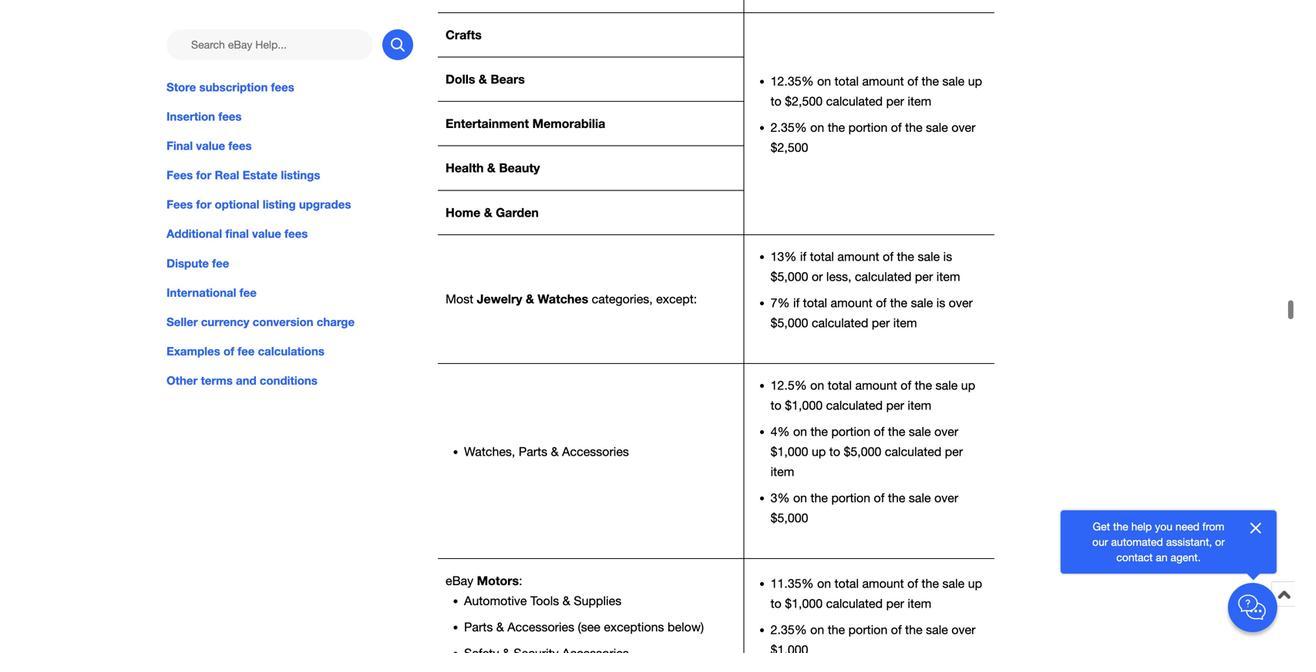 Task type: describe. For each thing, give the bounding box(es) containing it.
fees for optional listing upgrades
[[167, 198, 351, 211]]

insertion
[[167, 110, 215, 123]]

amount for watches, parts & accessories
[[856, 378, 897, 392]]

& right watches,
[[551, 444, 559, 459]]

of for 13% if total amount of the sale is $5,000 or less, calculated per item
[[883, 249, 894, 264]]

$1,000 inside 12.5% on total amount of the sale up to $1,000 calculated per item
[[785, 398, 823, 412]]

total inside '7% if total amount of the sale is over $5,000 calculated per item'
[[803, 296, 828, 310]]

less,
[[827, 269, 852, 284]]

1 vertical spatial parts
[[464, 620, 493, 634]]

4%
[[771, 424, 790, 439]]

real
[[215, 168, 239, 182]]

dolls & bears
[[446, 72, 525, 86]]

total for crafts
[[835, 74, 859, 88]]

fee inside examples of fee calculations link
[[238, 344, 255, 358]]

for for real
[[196, 168, 212, 182]]

11.35% on total amount of the sale up to $1,000 calculated per item
[[771, 577, 983, 611]]

calculations
[[258, 344, 325, 358]]

is for item
[[937, 296, 946, 310]]

insertion fees link
[[167, 108, 413, 125]]

per for 11.35% on total amount of the sale up to $1,000 calculated per item
[[886, 597, 905, 611]]

international
[[167, 286, 236, 299]]

estate
[[243, 168, 278, 182]]

portion inside 3% on the portion of the sale over $5,000
[[832, 491, 871, 505]]

of for 11.35% on total amount of the sale up to $1,000 calculated per item
[[908, 577, 919, 591]]

store subscription fees
[[167, 80, 294, 94]]

3% on the portion of the sale over $5,000
[[771, 491, 959, 525]]

automated
[[1112, 536, 1164, 548]]

of for 3% on the portion of the sale over $5,000
[[874, 491, 885, 505]]

parts & accessories (see exceptions below)
[[464, 620, 704, 634]]

sale for 12.5% on total amount of the sale up to $1,000 calculated per item
[[936, 378, 958, 392]]

watches, parts & accessories
[[464, 444, 629, 459]]

home
[[446, 205, 481, 220]]

2.35% for $2,500
[[771, 120, 807, 134]]

automotive tools & supplies
[[464, 594, 622, 608]]

additional final value fees
[[167, 227, 308, 241]]

categories,
[[592, 292, 653, 306]]

$5,000 inside '7% if total amount of the sale is over $5,000 calculated per item'
[[771, 316, 809, 330]]

on for 2.35% on the portion of the sale over $1,000
[[811, 623, 825, 637]]

other terms and conditions link
[[167, 372, 413, 389]]

sale for 2.35% on the portion of the sale over $1,000
[[926, 623, 948, 637]]

$5,000 inside 4% on the portion of the sale over $1,000 up to $5,000 calculated per item
[[844, 444, 882, 459]]

$1,000 inside 2.35% on the portion of the sale over $1,000
[[771, 643, 809, 653]]

the inside "12.35% on total amount of the sale up to $2,500 calculated per item"
[[922, 74, 939, 88]]

$5,000 inside 13% if total amount of the sale is $5,000 or less, calculated per item
[[771, 269, 809, 284]]

13%
[[771, 249, 797, 264]]

and
[[236, 374, 257, 387]]

optional
[[215, 198, 260, 211]]

12.5% on total amount of the sale up to $1,000 calculated per item
[[771, 378, 976, 412]]

an
[[1156, 551, 1168, 564]]

seller currency conversion charge link
[[167, 313, 413, 330]]

amount inside '7% if total amount of the sale is over $5,000 calculated per item'
[[831, 296, 873, 310]]

final value fees
[[167, 139, 252, 153]]

final
[[225, 227, 249, 241]]

calculated inside 13% if total amount of the sale is $5,000 or less, calculated per item
[[855, 269, 912, 284]]

on for 12.5% on total amount of the sale up to $1,000 calculated per item
[[811, 378, 825, 392]]

fees for fees for optional listing upgrades
[[167, 198, 193, 211]]

additional final value fees link
[[167, 225, 413, 242]]

the inside 12.5% on total amount of the sale up to $1,000 calculated per item
[[915, 378, 932, 392]]

$1,000 inside 11.35% on total amount of the sale up to $1,000 calculated per item
[[785, 597, 823, 611]]

examples
[[167, 344, 220, 358]]

fees down store subscription fees
[[218, 110, 242, 123]]

except:
[[656, 292, 697, 306]]

the inside 13% if total amount of the sale is $5,000 or less, calculated per item
[[897, 249, 915, 264]]

seller currency conversion charge
[[167, 315, 355, 329]]

fee for international fee
[[240, 286, 257, 299]]

of for 12.5% on total amount of the sale up to $1,000 calculated per item
[[901, 378, 912, 392]]

the inside get the help you need from our automated assistant, or contact an agent.
[[1114, 520, 1129, 533]]

charge
[[317, 315, 355, 329]]

listings
[[281, 168, 320, 182]]

you
[[1155, 520, 1173, 533]]

on for 12.35% on total amount of the sale up to $2,500 calculated per item
[[817, 74, 831, 88]]

beauty
[[499, 161, 540, 175]]

crafts
[[446, 27, 482, 42]]

terms
[[201, 374, 233, 387]]

ebay motors :
[[446, 573, 523, 588]]

most
[[446, 292, 474, 306]]

most jewelry & watches categories, except:
[[446, 292, 697, 306]]

4% on the portion of the sale over $1,000 up to $5,000 calculated per item
[[771, 424, 963, 479]]

fees for optional listing upgrades link
[[167, 196, 413, 213]]

to inside 4% on the portion of the sale over $1,000 up to $5,000 calculated per item
[[830, 444, 841, 459]]

on for 4% on the portion of the sale over $1,000 up to $5,000 calculated per item
[[793, 424, 807, 439]]

from
[[1203, 520, 1225, 533]]

2.35% for $1,000
[[771, 623, 807, 637]]

garden
[[496, 205, 539, 220]]

the inside 11.35% on total amount of the sale up to $1,000 calculated per item
[[922, 577, 939, 591]]

get
[[1093, 520, 1111, 533]]

other terms and conditions
[[167, 374, 318, 387]]

calculated for 12.5%
[[826, 398, 883, 412]]

12.35%
[[771, 74, 814, 88]]

item for 12.5% on total amount of the sale up to $1,000 calculated per item
[[908, 398, 932, 412]]

final value fees link
[[167, 137, 413, 154]]

jewelry
[[477, 292, 522, 306]]

get the help you need from our automated assistant, or contact an agent.
[[1093, 520, 1225, 564]]

3%
[[771, 491, 790, 505]]

:
[[519, 574, 523, 588]]

0 vertical spatial value
[[196, 139, 225, 153]]

total for most
[[810, 249, 834, 264]]

health
[[446, 161, 484, 175]]

currency
[[201, 315, 249, 329]]

final
[[167, 139, 193, 153]]

7% if total amount of the sale is over $5,000 calculated per item
[[771, 296, 973, 330]]

subscription
[[199, 80, 268, 94]]

if for 7%
[[793, 296, 800, 310]]

& right dolls
[[479, 72, 487, 86]]

(see
[[578, 620, 601, 634]]

sale for 7% if total amount of the sale is over $5,000 calculated per item
[[911, 296, 933, 310]]

watches
[[538, 292, 589, 306]]

sale for 12.35% on total amount of the sale up to $2,500 calculated per item
[[943, 74, 965, 88]]

over for 12.5% on total amount of the sale up to $1,000 calculated per item
[[935, 424, 959, 439]]

per for 12.35% on total amount of the sale up to $2,500 calculated per item
[[886, 94, 905, 108]]

fees for real estate listings link
[[167, 167, 413, 184]]

Search eBay Help... text field
[[167, 29, 373, 60]]

tools
[[531, 594, 559, 608]]

examples of fee calculations
[[167, 344, 325, 358]]

memorabilia
[[533, 116, 606, 131]]

portion for 11.35%
[[849, 623, 888, 637]]

up for 12.35% on total amount of the sale up to $2,500 calculated per item
[[968, 74, 983, 88]]

per for 7% if total amount of the sale is over $5,000 calculated per item
[[872, 316, 890, 330]]

if for 13%
[[800, 249, 807, 264]]

13% if total amount of the sale is $5,000 or less, calculated per item
[[771, 249, 961, 284]]

portion for 12.5%
[[832, 424, 871, 439]]

fees for real estate listings
[[167, 168, 320, 182]]

11.35%
[[771, 577, 814, 591]]

watches,
[[464, 444, 515, 459]]

over inside 3% on the portion of the sale over $5,000
[[935, 491, 959, 505]]

fees up fees for real estate listings
[[228, 139, 252, 153]]

contact
[[1117, 551, 1153, 564]]

seller
[[167, 315, 198, 329]]

other
[[167, 374, 198, 387]]

to for 12.5%
[[771, 398, 782, 412]]



Task type: vqa. For each thing, say whether or not it's contained in the screenshot.
processing
no



Task type: locate. For each thing, give the bounding box(es) containing it.
up for 11.35% on total amount of the sale up to $1,000 calculated per item
[[968, 577, 983, 591]]

supplies
[[574, 594, 622, 608]]

1 vertical spatial fee
[[240, 286, 257, 299]]

automotive
[[464, 594, 527, 608]]

additional
[[167, 227, 222, 241]]

to for 11.35%
[[771, 597, 782, 611]]

of inside 4% on the portion of the sale over $1,000 up to $5,000 calculated per item
[[874, 424, 885, 439]]

total inside "12.35% on total amount of the sale up to $2,500 calculated per item"
[[835, 74, 859, 88]]

& right home
[[484, 205, 493, 220]]

on right 12.35%
[[817, 74, 831, 88]]

of up 4% on the portion of the sale over $1,000 up to $5,000 calculated per item
[[901, 378, 912, 392]]

over for 11.35% on total amount of the sale up to $1,000 calculated per item
[[952, 623, 976, 637]]

1 2.35% from the top
[[771, 120, 807, 134]]

up inside "12.35% on total amount of the sale up to $2,500 calculated per item"
[[968, 74, 983, 88]]

health & beauty
[[446, 161, 540, 175]]

fee up seller currency conversion charge
[[240, 286, 257, 299]]

over inside 2.35% on the portion of the sale over $2,500
[[952, 120, 976, 134]]

of inside examples of fee calculations link
[[224, 344, 234, 358]]

to inside "12.35% on total amount of the sale up to $2,500 calculated per item"
[[771, 94, 782, 108]]

parts right watches,
[[519, 444, 548, 459]]

of inside 2.35% on the portion of the sale over $2,500
[[891, 120, 902, 134]]

total right 12.35%
[[835, 74, 859, 88]]

on right 3%
[[793, 491, 807, 505]]

1 vertical spatial value
[[252, 227, 281, 241]]

$1,000 inside 4% on the portion of the sale over $1,000 up to $5,000 calculated per item
[[771, 444, 809, 459]]

for for optional
[[196, 198, 212, 211]]

item inside 12.5% on total amount of the sale up to $1,000 calculated per item
[[908, 398, 932, 412]]

2 for from the top
[[196, 198, 212, 211]]

fees down fees for optional listing upgrades link
[[285, 227, 308, 241]]

total inside 13% if total amount of the sale is $5,000 or less, calculated per item
[[810, 249, 834, 264]]

per inside 11.35% on total amount of the sale up to $1,000 calculated per item
[[886, 597, 905, 611]]

fees for fees for real estate listings
[[167, 168, 193, 182]]

amount inside "12.35% on total amount of the sale up to $2,500 calculated per item"
[[862, 74, 904, 88]]

item for 11.35% on total amount of the sale up to $1,000 calculated per item
[[908, 597, 932, 611]]

1 for from the top
[[196, 168, 212, 182]]

for up additional
[[196, 198, 212, 211]]

fee inside dispute fee link
[[212, 256, 229, 270]]

of for 12.35% on total amount of the sale up to $2,500 calculated per item
[[908, 74, 919, 88]]

calculated for 12.35%
[[826, 94, 883, 108]]

store
[[167, 80, 196, 94]]

$1,000
[[785, 398, 823, 412], [771, 444, 809, 459], [785, 597, 823, 611], [771, 643, 809, 653]]

calculated inside 4% on the portion of the sale over $1,000 up to $5,000 calculated per item
[[885, 444, 942, 459]]

calculated inside 12.5% on total amount of the sale up to $1,000 calculated per item
[[826, 398, 883, 412]]

to inside 11.35% on total amount of the sale up to $1,000 calculated per item
[[771, 597, 782, 611]]

up for 12.5% on total amount of the sale up to $1,000 calculated per item
[[961, 378, 976, 392]]

total right 12.5%
[[828, 378, 852, 392]]

up
[[968, 74, 983, 88], [961, 378, 976, 392], [812, 444, 826, 459], [968, 577, 983, 591]]

calculated inside '7% if total amount of the sale is over $5,000 calculated per item'
[[812, 316, 869, 330]]

1 vertical spatial fees
[[167, 198, 193, 211]]

0 vertical spatial is
[[944, 249, 953, 264]]

item inside 11.35% on total amount of the sale up to $1,000 calculated per item
[[908, 597, 932, 611]]

$5,000 down 13%
[[771, 269, 809, 284]]

up inside 12.5% on total amount of the sale up to $1,000 calculated per item
[[961, 378, 976, 392]]

item inside 4% on the portion of the sale over $1,000 up to $5,000 calculated per item
[[771, 464, 795, 479]]

1 horizontal spatial value
[[252, 227, 281, 241]]

per inside 13% if total amount of the sale is $5,000 or less, calculated per item
[[915, 269, 933, 284]]

or down 'from'
[[1216, 536, 1225, 548]]

is inside '7% if total amount of the sale is over $5,000 calculated per item'
[[937, 296, 946, 310]]

12.5%
[[771, 378, 807, 392]]

0 vertical spatial $2,500
[[785, 94, 823, 108]]

of down 4% on the portion of the sale over $1,000 up to $5,000 calculated per item
[[874, 491, 885, 505]]

per inside 12.5% on total amount of the sale up to $1,000 calculated per item
[[886, 398, 905, 412]]

entertainment memorabilia
[[446, 116, 606, 131]]

of for 2.35% on the portion of the sale over $2,500
[[891, 120, 902, 134]]

sale inside 3% on the portion of the sale over $5,000
[[909, 491, 931, 505]]

on inside 2.35% on the portion of the sale over $1,000
[[811, 623, 825, 637]]

of up 2.35% on the portion of the sale over $1,000
[[908, 577, 919, 591]]

is
[[944, 249, 953, 264], [937, 296, 946, 310]]

bears
[[491, 72, 525, 86]]

or for assistant,
[[1216, 536, 1225, 548]]

per inside 4% on the portion of the sale over $1,000 up to $5,000 calculated per item
[[945, 444, 963, 459]]

1 vertical spatial 2.35%
[[771, 623, 807, 637]]

to up 3% on the portion of the sale over $5,000
[[830, 444, 841, 459]]

up inside 11.35% on total amount of the sale up to $1,000 calculated per item
[[968, 577, 983, 591]]

calculated up '7% if total amount of the sale is over $5,000 calculated per item'
[[855, 269, 912, 284]]

on down 12.35%
[[811, 120, 825, 134]]

of inside 13% if total amount of the sale is $5,000 or less, calculated per item
[[883, 249, 894, 264]]

0 vertical spatial fees
[[167, 168, 193, 182]]

of for 7% if total amount of the sale is over $5,000 calculated per item
[[876, 296, 887, 310]]

portion down 12.5% on total amount of the sale up to $1,000 calculated per item at the bottom of page
[[832, 424, 871, 439]]

for inside 'link'
[[196, 168, 212, 182]]

or
[[812, 269, 823, 284], [1216, 536, 1225, 548]]

portion down 11.35% on total amount of the sale up to $1,000 calculated per item
[[849, 623, 888, 637]]

amount down less,
[[831, 296, 873, 310]]

fee inside international fee link
[[240, 286, 257, 299]]

on inside 4% on the portion of the sale over $1,000 up to $5,000 calculated per item
[[793, 424, 807, 439]]

value down the insertion fees
[[196, 139, 225, 153]]

value right final
[[252, 227, 281, 241]]

of up 2.35% on the portion of the sale over $2,500
[[908, 74, 919, 88]]

agent.
[[1171, 551, 1201, 564]]

of down 13% if total amount of the sale is $5,000 or less, calculated per item at the right
[[876, 296, 887, 310]]

conversion
[[253, 315, 314, 329]]

fee for dispute fee
[[212, 256, 229, 270]]

$5,000
[[771, 269, 809, 284], [771, 316, 809, 330], [844, 444, 882, 459], [771, 511, 809, 525]]

exceptions
[[604, 620, 664, 634]]

calculated down less,
[[812, 316, 869, 330]]

2.35% on the portion of the sale over $2,500
[[771, 120, 976, 155]]

fees up insertion fees link
[[271, 80, 294, 94]]

portion inside 2.35% on the portion of the sale over $2,500
[[849, 120, 888, 134]]

of inside '7% if total amount of the sale is over $5,000 calculated per item'
[[876, 296, 887, 310]]

0 vertical spatial fee
[[212, 256, 229, 270]]

amount inside 11.35% on total amount of the sale up to $1,000 calculated per item
[[862, 577, 904, 591]]

item for 7% if total amount of the sale is over $5,000 calculated per item
[[894, 316, 917, 330]]

per
[[886, 94, 905, 108], [915, 269, 933, 284], [872, 316, 890, 330], [886, 398, 905, 412], [945, 444, 963, 459], [886, 597, 905, 611]]

on for 11.35% on total amount of the sale up to $1,000 calculated per item
[[817, 577, 831, 591]]

portion down "12.35% on total amount of the sale up to $2,500 calculated per item"
[[849, 120, 888, 134]]

amount up less,
[[838, 249, 880, 264]]

on right 12.5%
[[811, 378, 825, 392]]

& right jewelry
[[526, 292, 534, 306]]

motors
[[477, 573, 519, 588]]

0 horizontal spatial parts
[[464, 620, 493, 634]]

on inside 12.5% on total amount of the sale up to $1,000 calculated per item
[[811, 378, 825, 392]]

total right 11.35%
[[835, 577, 859, 591]]

if inside 13% if total amount of the sale is $5,000 or less, calculated per item
[[800, 249, 807, 264]]

or for $5,000
[[812, 269, 823, 284]]

calculated
[[826, 94, 883, 108], [855, 269, 912, 284], [812, 316, 869, 330], [826, 398, 883, 412], [885, 444, 942, 459], [826, 597, 883, 611]]

0 vertical spatial or
[[812, 269, 823, 284]]

international fee link
[[167, 284, 413, 301]]

or inside get the help you need from our automated assistant, or contact an agent.
[[1216, 536, 1225, 548]]

up inside 4% on the portion of the sale over $1,000 up to $5,000 calculated per item
[[812, 444, 826, 459]]

fee up international fee
[[212, 256, 229, 270]]

on inside "12.35% on total amount of the sale up to $2,500 calculated per item"
[[817, 74, 831, 88]]

to down 12.35%
[[771, 94, 782, 108]]

or inside 13% if total amount of the sale is $5,000 or less, calculated per item
[[812, 269, 823, 284]]

sale for 13% if total amount of the sale is $5,000 or less, calculated per item
[[918, 249, 940, 264]]

the inside '7% if total amount of the sale is over $5,000 calculated per item'
[[890, 296, 908, 310]]

total inside 11.35% on total amount of the sale up to $1,000 calculated per item
[[835, 577, 859, 591]]

on inside 3% on the portion of the sale over $5,000
[[793, 491, 807, 505]]

total inside 12.5% on total amount of the sale up to $1,000 calculated per item
[[828, 378, 852, 392]]

or left less,
[[812, 269, 823, 284]]

0 vertical spatial 2.35%
[[771, 120, 807, 134]]

sale inside 12.5% on total amount of the sale up to $1,000 calculated per item
[[936, 378, 958, 392]]

0 horizontal spatial value
[[196, 139, 225, 153]]

sale for 4% on the portion of the sale over $1,000 up to $5,000 calculated per item
[[909, 424, 931, 439]]

fees
[[271, 80, 294, 94], [218, 110, 242, 123], [228, 139, 252, 153], [285, 227, 308, 241]]

1 vertical spatial accessories
[[508, 620, 575, 634]]

12.35% on total amount of the sale up to $2,500 calculated per item
[[771, 74, 983, 108]]

fees down final
[[167, 168, 193, 182]]

calculated inside "12.35% on total amount of the sale up to $2,500 calculated per item"
[[826, 94, 883, 108]]

sale inside '7% if total amount of the sale is over $5,000 calculated per item'
[[911, 296, 933, 310]]

international fee
[[167, 286, 257, 299]]

if
[[800, 249, 807, 264], [793, 296, 800, 310]]

2.35% down 11.35%
[[771, 623, 807, 637]]

$5,000 inside 3% on the portion of the sale over $5,000
[[771, 511, 809, 525]]

sale
[[943, 74, 965, 88], [926, 120, 948, 134], [918, 249, 940, 264], [911, 296, 933, 310], [936, 378, 958, 392], [909, 424, 931, 439], [909, 491, 931, 505], [943, 577, 965, 591], [926, 623, 948, 637]]

of for 2.35% on the portion of the sale over $1,000
[[891, 623, 902, 637]]

of inside "12.35% on total amount of the sale up to $2,500 calculated per item"
[[908, 74, 919, 88]]

if inside '7% if total amount of the sale is over $5,000 calculated per item'
[[793, 296, 800, 310]]

fees up additional
[[167, 198, 193, 211]]

is inside 13% if total amount of the sale is $5,000 or less, calculated per item
[[944, 249, 953, 264]]

sale inside 2.35% on the portion of the sale over $1,000
[[926, 623, 948, 637]]

sale for 2.35% on the portion of the sale over $2,500
[[926, 120, 948, 134]]

7%
[[771, 296, 790, 310]]

sale inside 4% on the portion of the sale over $1,000 up to $5,000 calculated per item
[[909, 424, 931, 439]]

amount for most
[[838, 249, 880, 264]]

fee
[[212, 256, 229, 270], [240, 286, 257, 299], [238, 344, 255, 358]]

of down currency at the left
[[224, 344, 234, 358]]

sale for 11.35% on total amount of the sale up to $1,000 calculated per item
[[943, 577, 965, 591]]

0 vertical spatial for
[[196, 168, 212, 182]]

of inside 12.5% on total amount of the sale up to $1,000 calculated per item
[[901, 378, 912, 392]]

of inside 3% on the portion of the sale over $5,000
[[874, 491, 885, 505]]

on right 11.35%
[[817, 577, 831, 591]]

amount up 2.35% on the portion of the sale over $2,500
[[862, 74, 904, 88]]

on inside 2.35% on the portion of the sale over $2,500
[[811, 120, 825, 134]]

of for 4% on the portion of the sale over $1,000 up to $5,000 calculated per item
[[874, 424, 885, 439]]

over inside 4% on the portion of the sale over $1,000 up to $5,000 calculated per item
[[935, 424, 959, 439]]

calculated up 2.35% on the portion of the sale over $1,000
[[826, 597, 883, 611]]

over for 12.35% on total amount of the sale up to $2,500 calculated per item
[[952, 120, 976, 134]]

2.35% inside 2.35% on the portion of the sale over $1,000
[[771, 623, 807, 637]]

sale inside 11.35% on total amount of the sale up to $1,000 calculated per item
[[943, 577, 965, 591]]

0 vertical spatial if
[[800, 249, 807, 264]]

listing
[[263, 198, 296, 211]]

&
[[479, 72, 487, 86], [487, 161, 496, 175], [484, 205, 493, 220], [526, 292, 534, 306], [551, 444, 559, 459], [563, 594, 571, 608], [496, 620, 504, 634]]

total for watches, parts & accessories
[[828, 378, 852, 392]]

upgrades
[[299, 198, 351, 211]]

on for 2.35% on the portion of the sale over $2,500
[[811, 120, 825, 134]]

get the help you need from our automated assistant, or contact an agent. tooltip
[[1086, 519, 1232, 565]]

portion down 4% on the portion of the sale over $1,000 up to $5,000 calculated per item
[[832, 491, 871, 505]]

if right 13%
[[800, 249, 807, 264]]

home & garden
[[446, 205, 539, 220]]

amount up 2.35% on the portion of the sale over $1,000
[[862, 577, 904, 591]]

dolls
[[446, 72, 475, 86]]

1 vertical spatial or
[[1216, 536, 1225, 548]]

per inside "12.35% on total amount of the sale up to $2,500 calculated per item"
[[886, 94, 905, 108]]

is for per
[[944, 249, 953, 264]]

2 vertical spatial fee
[[238, 344, 255, 358]]

sale inside "12.35% on total amount of the sale up to $2,500 calculated per item"
[[943, 74, 965, 88]]

the
[[922, 74, 939, 88], [828, 120, 845, 134], [905, 120, 923, 134], [897, 249, 915, 264], [890, 296, 908, 310], [915, 378, 932, 392], [811, 424, 828, 439], [888, 424, 906, 439], [811, 491, 828, 505], [888, 491, 906, 505], [1114, 520, 1129, 533], [922, 577, 939, 591], [828, 623, 845, 637], [905, 623, 923, 637]]

dispute fee
[[167, 256, 229, 270]]

$2,500 inside 2.35% on the portion of the sale over $2,500
[[771, 140, 809, 155]]

to down 11.35%
[[771, 597, 782, 611]]

of up '7% if total amount of the sale is over $5,000 calculated per item'
[[883, 249, 894, 264]]

of inside 11.35% on total amount of the sale up to $1,000 calculated per item
[[908, 577, 919, 591]]

2 2.35% from the top
[[771, 623, 807, 637]]

fee up and
[[238, 344, 255, 358]]

per inside '7% if total amount of the sale is over $5,000 calculated per item'
[[872, 316, 890, 330]]

per for 12.5% on total amount of the sale up to $1,000 calculated per item
[[886, 398, 905, 412]]

calculated down 12.5% on total amount of the sale up to $1,000 calculated per item at the bottom of page
[[885, 444, 942, 459]]

$2,500 inside "12.35% on total amount of the sale up to $2,500 calculated per item"
[[785, 94, 823, 108]]

$2,500
[[785, 94, 823, 108], [771, 140, 809, 155]]

on for 3% on the portion of the sale over $5,000
[[793, 491, 807, 505]]

total
[[835, 74, 859, 88], [810, 249, 834, 264], [803, 296, 828, 310], [828, 378, 852, 392], [835, 577, 859, 591]]

0 vertical spatial parts
[[519, 444, 548, 459]]

portion inside 2.35% on the portion of the sale over $1,000
[[849, 623, 888, 637]]

1 vertical spatial if
[[793, 296, 800, 310]]

portion inside 4% on the portion of the sale over $1,000 up to $5,000 calculated per item
[[832, 424, 871, 439]]

0 horizontal spatial or
[[812, 269, 823, 284]]

calculated up 4% on the portion of the sale over $1,000 up to $5,000 calculated per item
[[826, 398, 883, 412]]

accessories
[[562, 444, 629, 459], [508, 620, 575, 634]]

& right health
[[487, 161, 496, 175]]

amount up 4% on the portion of the sale over $1,000 up to $5,000 calculated per item
[[856, 378, 897, 392]]

assistant,
[[1167, 536, 1213, 548]]

total up less,
[[810, 249, 834, 264]]

insertion fees
[[167, 110, 242, 123]]

$5,000 down 3%
[[771, 511, 809, 525]]

1 horizontal spatial or
[[1216, 536, 1225, 548]]

amount
[[862, 74, 904, 88], [838, 249, 880, 264], [831, 296, 873, 310], [856, 378, 897, 392], [862, 577, 904, 591]]

2 fees from the top
[[167, 198, 193, 211]]

item inside "12.35% on total amount of the sale up to $2,500 calculated per item"
[[908, 94, 932, 108]]

1 fees from the top
[[167, 168, 193, 182]]

parts down the 'automotive'
[[464, 620, 493, 634]]

below)
[[668, 620, 704, 634]]

over inside '7% if total amount of the sale is over $5,000 calculated per item'
[[949, 296, 973, 310]]

$5,000 up 3% on the portion of the sale over $5,000
[[844, 444, 882, 459]]

over inside 2.35% on the portion of the sale over $1,000
[[952, 623, 976, 637]]

on right '4%'
[[793, 424, 807, 439]]

need
[[1176, 520, 1200, 533]]

$5,000 down the 7% on the top right of page
[[771, 316, 809, 330]]

help
[[1132, 520, 1152, 533]]

item inside 13% if total amount of the sale is $5,000 or less, calculated per item
[[937, 269, 961, 284]]

for left the real
[[196, 168, 212, 182]]

if right the 7% on the top right of page
[[793, 296, 800, 310]]

sale inside 2.35% on the portion of the sale over $2,500
[[926, 120, 948, 134]]

value
[[196, 139, 225, 153], [252, 227, 281, 241]]

entertainment
[[446, 116, 529, 131]]

to down 12.5%
[[771, 398, 782, 412]]

of inside 2.35% on the portion of the sale over $1,000
[[891, 623, 902, 637]]

total right the 7% on the top right of page
[[803, 296, 828, 310]]

2.35% down 12.35%
[[771, 120, 807, 134]]

on
[[817, 74, 831, 88], [811, 120, 825, 134], [811, 378, 825, 392], [793, 424, 807, 439], [793, 491, 807, 505], [817, 577, 831, 591], [811, 623, 825, 637]]

amount inside 12.5% on total amount of the sale up to $1,000 calculated per item
[[856, 378, 897, 392]]

our
[[1093, 536, 1109, 548]]

2.35% inside 2.35% on the portion of the sale over $2,500
[[771, 120, 807, 134]]

portion for 12.35%
[[849, 120, 888, 134]]

1 horizontal spatial parts
[[519, 444, 548, 459]]

calculated inside 11.35% on total amount of the sale up to $1,000 calculated per item
[[826, 597, 883, 611]]

ebay
[[446, 574, 474, 588]]

fees inside 'link'
[[167, 168, 193, 182]]

calculated for 7%
[[812, 316, 869, 330]]

1 vertical spatial is
[[937, 296, 946, 310]]

dispute fee link
[[167, 255, 413, 272]]

to for 12.35%
[[771, 94, 782, 108]]

on down 11.35%
[[811, 623, 825, 637]]

on inside 11.35% on total amount of the sale up to $1,000 calculated per item
[[817, 577, 831, 591]]

of down 12.5% on total amount of the sale up to $1,000 calculated per item at the bottom of page
[[874, 424, 885, 439]]

item
[[908, 94, 932, 108], [937, 269, 961, 284], [894, 316, 917, 330], [908, 398, 932, 412], [771, 464, 795, 479], [908, 597, 932, 611]]

amount for crafts
[[862, 74, 904, 88]]

of down "12.35% on total amount of the sale up to $2,500 calculated per item"
[[891, 120, 902, 134]]

& down the 'automotive'
[[496, 620, 504, 634]]

dispute
[[167, 256, 209, 270]]

amount inside 13% if total amount of the sale is $5,000 or less, calculated per item
[[838, 249, 880, 264]]

0 vertical spatial accessories
[[562, 444, 629, 459]]

parts
[[519, 444, 548, 459], [464, 620, 493, 634]]

to inside 12.5% on total amount of the sale up to $1,000 calculated per item
[[771, 398, 782, 412]]

for
[[196, 168, 212, 182], [196, 198, 212, 211]]

& right tools
[[563, 594, 571, 608]]

of down 11.35% on total amount of the sale up to $1,000 calculated per item
[[891, 623, 902, 637]]

calculated for 11.35%
[[826, 597, 883, 611]]

item for 12.35% on total amount of the sale up to $2,500 calculated per item
[[908, 94, 932, 108]]

calculated up 2.35% on the portion of the sale over $2,500
[[826, 94, 883, 108]]

sale inside 13% if total amount of the sale is $5,000 or less, calculated per item
[[918, 249, 940, 264]]

1 vertical spatial $2,500
[[771, 140, 809, 155]]

1 vertical spatial for
[[196, 198, 212, 211]]

store subscription fees link
[[167, 79, 413, 96]]

item inside '7% if total amount of the sale is over $5,000 calculated per item'
[[894, 316, 917, 330]]

sale for 3% on the portion of the sale over $5,000
[[909, 491, 931, 505]]



